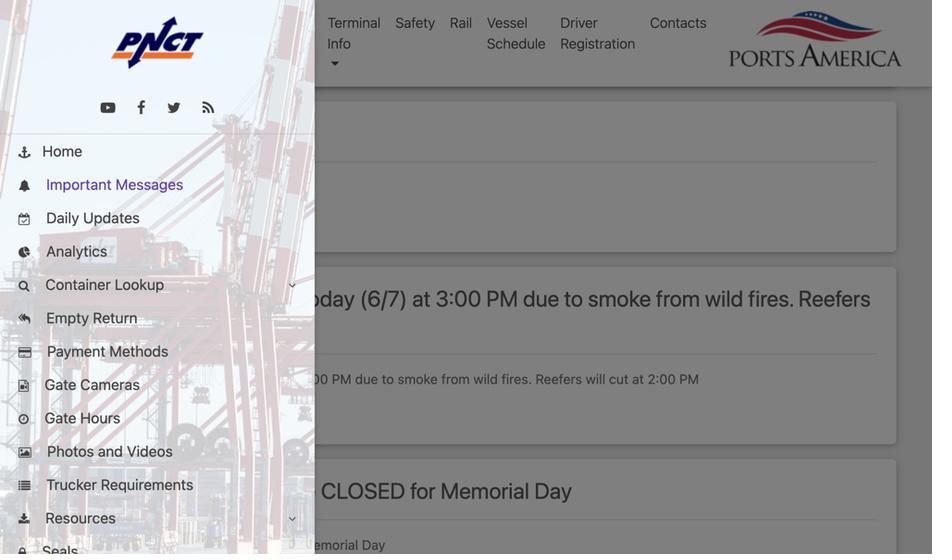 Task type: locate. For each thing, give the bounding box(es) containing it.
0 vertical spatial am
[[178, 48, 197, 62]]

container
[[45, 276, 111, 293]]

am for 6/8/2023 7:38:18 am
[[169, 214, 188, 228]]

0 vertical spatial gate
[[45, 376, 76, 393]]

0 vertical spatial fires.
[[749, 285, 794, 311]]

payment
[[47, 342, 106, 360]]

2 angle down image from the top
[[289, 513, 296, 525]]

1 monday, 5/29, pnct will be closed for memorial day from the top
[[54, 478, 573, 504]]

1 vertical spatial clock o image
[[54, 216, 64, 228]]

analytics
[[42, 242, 107, 260]]

0 horizontal spatial cut
[[90, 312, 120, 338]]

am right 7:38:18
[[169, 214, 188, 228]]

0 horizontal spatial to
[[382, 371, 394, 387]]

empty return
[[42, 309, 138, 327]]

1 horizontal spatial home
[[276, 14, 313, 31]]

clock o image inside gate hours link
[[19, 414, 29, 426]]

1 horizontal spatial smoke
[[589, 285, 652, 311]]

credit card image
[[19, 347, 31, 359]]

1 vertical spatial due
[[355, 371, 379, 387]]

angle down image
[[289, 280, 296, 292], [289, 513, 296, 525]]

... up daily
[[54, 179, 66, 195]]

clock o image
[[54, 50, 64, 62], [54, 216, 64, 228], [19, 414, 29, 426]]

monday,
[[209, 14, 261, 29], [54, 478, 135, 504], [54, 537, 106, 552]]

gate cameras
[[41, 376, 140, 393]]

clock o image right links
[[54, 50, 64, 62]]

1 horizontal spatial closing
[[228, 285, 296, 311]]

download image
[[19, 514, 30, 526]]

0 horizontal spatial (6/7)
[[251, 371, 281, 387]]

1 vertical spatial closed
[[226, 537, 278, 552]]

next
[[180, 14, 206, 29]]

links
[[19, 46, 51, 62]]

0 vertical spatial reefers
[[799, 285, 872, 311]]

be
[[116, 14, 132, 29], [199, 285, 223, 311], [147, 371, 163, 387], [292, 478, 316, 504], [207, 537, 222, 552]]

0 vertical spatial angle down image
[[289, 280, 296, 292]]

5/29, down resources link
[[109, 537, 141, 552]]

0 vertical spatial clock o image
[[54, 50, 64, 62]]

1 vertical spatial from
[[442, 371, 470, 387]]

clock o image up analytics at the top of page
[[54, 216, 64, 228]]

3:00
[[436, 285, 482, 311], [300, 371, 328, 387]]

day
[[535, 478, 573, 504], [362, 537, 386, 552]]

0 horizontal spatial today
[[214, 371, 248, 387]]

0 vertical spatial to
[[565, 285, 584, 311]]

0 vertical spatial ...
[[54, 120, 70, 146]]

gate
[[45, 376, 76, 393], [45, 409, 76, 427]]

cut
[[90, 312, 120, 338], [610, 371, 629, 387]]

0 vertical spatial home link
[[268, 5, 320, 40]]

angle down image inside container lookup link
[[289, 280, 296, 292]]

photos
[[47, 442, 94, 460]]

0 vertical spatial 3:00
[[436, 285, 482, 311]]

2 monday, 5/29, pnct will be closed for memorial day from the top
[[54, 537, 386, 552]]

safety
[[396, 14, 436, 31]]

1 vertical spatial am
[[169, 214, 188, 228]]

file movie o image
[[19, 380, 29, 392]]

search image
[[19, 280, 30, 292]]

1 vertical spatial angle down image
[[289, 513, 296, 525]]

1 vertical spatial wild
[[474, 371, 498, 387]]

driver registration link
[[554, 5, 643, 61]]

of
[[387, 14, 400, 29]]

1 horizontal spatial (6/7)
[[360, 285, 408, 311]]

home link for daily updates link
[[0, 134, 315, 168]]

0 vertical spatial from
[[657, 285, 701, 311]]

closing
[[228, 285, 296, 311], [166, 371, 210, 387]]

lock image
[[19, 547, 26, 554]]

lookup
[[115, 276, 164, 293]]

... up important
[[54, 120, 70, 146]]

gate inside pnct gate will be closing today (6/7) at 3:00 pm due to smoke from wild fires.  reefers will cut at 2:00 pm
[[116, 285, 158, 311]]

1 vertical spatial day
[[362, 537, 386, 552]]

monday, up resources
[[54, 478, 135, 504]]

resources
[[42, 509, 116, 527]]

6/7/2023
[[68, 406, 119, 420]]

smoke inside pnct gate will be closing today (6/7) at 3:00 pm due to smoke from wild fires.  reefers will cut at 2:00 pm
[[589, 285, 652, 311]]

home
[[276, 14, 313, 31], [42, 142, 82, 160]]

1 horizontal spatial to
[[565, 285, 584, 311]]

0 horizontal spatial due
[[355, 371, 379, 387]]

today
[[301, 285, 355, 311], [214, 371, 248, 387]]

observance
[[312, 14, 384, 29]]

home link
[[268, 5, 320, 40], [0, 134, 315, 168]]

0 vertical spatial 2:00
[[149, 312, 194, 338]]

will
[[93, 14, 113, 29], [163, 285, 194, 311], [54, 312, 85, 338], [124, 371, 144, 387], [586, 371, 606, 387], [256, 478, 287, 504], [183, 537, 203, 552]]

0 vertical spatial due
[[524, 285, 560, 311]]

5/29,
[[140, 478, 190, 504], [109, 537, 141, 552]]

0 horizontal spatial day
[[362, 537, 386, 552]]

0 vertical spatial closed
[[321, 478, 406, 504]]

1 gate from the top
[[45, 376, 76, 393]]

0 horizontal spatial memorial
[[302, 537, 359, 552]]

1 vertical spatial today
[[214, 371, 248, 387]]

at
[[413, 285, 431, 311], [125, 312, 144, 338], [285, 371, 296, 387], [633, 371, 645, 387]]

empty return link
[[0, 301, 315, 334]]

driver
[[561, 14, 598, 31]]

0 horizontal spatial reefers
[[536, 371, 583, 387]]

to
[[565, 285, 584, 311], [382, 371, 394, 387]]

1 vertical spatial monday, 5/29, pnct will be closed for memorial day
[[54, 537, 386, 552]]

1 vertical spatial home
[[42, 142, 82, 160]]

0 vertical spatial for
[[411, 478, 436, 504]]

1 horizontal spatial due
[[524, 285, 560, 311]]

2 gate from the top
[[45, 409, 76, 427]]

due
[[524, 285, 560, 311], [355, 371, 379, 387]]

clock o image down file movie o 'icon'
[[19, 414, 29, 426]]

safety link
[[388, 5, 443, 40]]

5/29, down photos and videos link
[[140, 478, 190, 504]]

0 vertical spatial cut
[[90, 312, 120, 338]]

0 vertical spatial today
[[301, 285, 355, 311]]

am down next
[[178, 48, 197, 62]]

1 vertical spatial 2:00
[[648, 371, 676, 387]]

list image
[[19, 480, 30, 492]]

cameras
[[80, 376, 140, 393]]

1 vertical spatial 3:00
[[300, 371, 328, 387]]

pnct
[[54, 14, 90, 29], [54, 285, 111, 311], [54, 371, 90, 387], [195, 478, 252, 504], [144, 537, 180, 552]]

0 horizontal spatial home
[[42, 142, 82, 160]]

angle down image inside resources link
[[289, 513, 296, 525]]

0 vertical spatial pnct gate will be closing today (6/7) at 3:00 pm due to smoke from wild fires.  reefers will cut at 2:00 pm
[[54, 285, 872, 338]]

photo image
[[19, 447, 31, 459]]

gate up photos
[[45, 409, 76, 427]]

memorial
[[441, 478, 530, 504], [302, 537, 359, 552]]

0 horizontal spatial closed
[[226, 537, 278, 552]]

monday, 5/29, pnct will be closed for memorial day
[[54, 478, 573, 504], [54, 537, 386, 552]]

be inside pnct gate will be closing today (6/7) at 3:00 pm due to smoke from wild fires.  reefers will cut at 2:00 pm
[[199, 285, 223, 311]]

container lookup link
[[0, 268, 315, 301]]

1 vertical spatial to
[[382, 371, 394, 387]]

1 vertical spatial 5/29,
[[109, 537, 141, 552]]

0 vertical spatial (6/7)
[[360, 285, 408, 311]]

2 vertical spatial clock o image
[[19, 414, 29, 426]]

0 vertical spatial closing
[[228, 285, 296, 311]]

1 horizontal spatial fires.
[[749, 285, 794, 311]]

1 horizontal spatial 2:00
[[648, 371, 676, 387]]

reefers
[[799, 285, 872, 311], [536, 371, 583, 387]]

daily updates
[[42, 209, 140, 227]]

0 vertical spatial wild
[[706, 285, 744, 311]]

1 angle down image from the top
[[289, 280, 296, 292]]

pnct inside pnct gate will be closing today (6/7) at 3:00 pm due to smoke from wild fires.  reefers will cut at 2:00 pm
[[54, 285, 111, 311]]

anchor image
[[19, 147, 30, 159]]

gate up clock o image
[[45, 376, 76, 393]]

monday, down resources
[[54, 537, 106, 552]]

1 vertical spatial home link
[[0, 134, 315, 168]]

0 vertical spatial day
[[535, 478, 573, 504]]

clock o image for gate hours
[[19, 414, 29, 426]]

1 horizontal spatial day
[[535, 478, 573, 504]]

0 horizontal spatial closing
[[166, 371, 210, 387]]

1 horizontal spatial from
[[657, 285, 701, 311]]

1 horizontal spatial wild
[[706, 285, 744, 311]]

0 vertical spatial home
[[276, 14, 313, 31]]

1 vertical spatial cut
[[610, 371, 629, 387]]

empty
[[46, 309, 89, 327]]

wild inside pnct gate will be closing today (6/7) at 3:00 pm due to smoke from wild fires.  reefers will cut at 2:00 pm
[[706, 285, 744, 311]]

1 horizontal spatial today
[[301, 285, 355, 311]]

1 horizontal spatial reefers
[[799, 285, 872, 311]]

gate hours
[[41, 409, 121, 427]]

registration
[[561, 35, 636, 51]]

0 horizontal spatial wild
[[474, 371, 498, 387]]

0 vertical spatial smoke
[[589, 285, 652, 311]]

1 vertical spatial pnct gate will be closing today (6/7) at 3:00 pm due to smoke from wild fires.  reefers will cut at 2:00 pm
[[54, 371, 700, 387]]

1 horizontal spatial memorial
[[441, 478, 530, 504]]

1 vertical spatial ...
[[54, 179, 66, 195]]

1 vertical spatial (6/7)
[[251, 371, 281, 387]]

daily
[[46, 209, 79, 227]]

angle down image for container lookup
[[289, 280, 296, 292]]

updates
[[83, 209, 140, 227]]

am
[[178, 48, 197, 62], [169, 214, 188, 228]]

6/8/2023 7:38:18 am
[[64, 214, 188, 228]]

2:00
[[149, 312, 194, 338], [648, 371, 676, 387]]

for
[[411, 478, 436, 504], [282, 537, 299, 552]]

reply all image
[[19, 314, 30, 325]]

0 vertical spatial memorial
[[441, 478, 530, 504]]

monday, right next
[[209, 14, 261, 29]]

1 vertical spatial gate
[[45, 409, 76, 427]]

payment methods link
[[0, 334, 315, 368]]

daily updates link
[[0, 201, 315, 234]]

twitter image
[[167, 101, 181, 115]]

0 horizontal spatial smoke
[[398, 371, 438, 387]]

(6/7)
[[360, 285, 408, 311], [251, 371, 281, 387]]

hours
[[80, 409, 121, 427]]

closed
[[321, 478, 406, 504], [226, 537, 278, 552]]

clock o image
[[54, 408, 64, 420]]

0 horizontal spatial fires.
[[502, 371, 533, 387]]

0 horizontal spatial for
[[282, 537, 299, 552]]

6/7/2023 1:46:26 pm
[[64, 406, 187, 420]]

wild
[[706, 285, 744, 311], [474, 371, 498, 387]]

0 horizontal spatial 2:00
[[149, 312, 194, 338]]

smoke
[[589, 285, 652, 311], [398, 371, 438, 387]]

0 vertical spatial monday, 5/29, pnct will be closed for memorial day
[[54, 478, 573, 504]]

6/26/2023 6:57:43 am
[[64, 48, 197, 62]]

...
[[54, 120, 70, 146], [54, 179, 66, 195]]

pnct gate will be closing today (6/7) at 3:00 pm due to smoke from wild fires.  reefers will cut at 2:00 pm
[[54, 285, 872, 338], [54, 371, 700, 387]]

1 horizontal spatial 3:00
[[436, 285, 482, 311]]

payment methods
[[43, 342, 169, 360]]

pm
[[487, 285, 519, 311], [199, 312, 231, 338], [332, 371, 352, 387], [680, 371, 700, 387], [169, 406, 187, 420]]

fires.
[[749, 285, 794, 311], [502, 371, 533, 387]]

1 vertical spatial gate
[[93, 371, 120, 387]]

0 vertical spatial gate
[[116, 285, 158, 311]]



Task type: describe. For each thing, give the bounding box(es) containing it.
cut inside pnct gate will be closing today (6/7) at 3:00 pm due to smoke from wild fires.  reefers will cut at 2:00 pm
[[90, 312, 120, 338]]

1 vertical spatial closing
[[166, 371, 210, 387]]

messages
[[116, 176, 184, 193]]

due inside pnct gate will be closing today (6/7) at 3:00 pm due to smoke from wild fires.  reefers will cut at 2:00 pm
[[524, 285, 560, 311]]

vessel schedule
[[487, 14, 546, 51]]

gate for gate hours
[[45, 409, 76, 427]]

1 pnct gate will be closing today (6/7) at 3:00 pm due to smoke from wild fires.  reefers will cut at 2:00 pm from the top
[[54, 285, 872, 338]]

gate cameras link
[[0, 368, 315, 401]]

clock o image for 6/26/2023 6:57:43 am
[[54, 50, 64, 62]]

to inside pnct gate will be closing today (6/7) at 3:00 pm due to smoke from wild fires.  reefers will cut at 2:00 pm
[[565, 285, 584, 311]]

0 vertical spatial 5/29,
[[140, 478, 190, 504]]

6/8/2023
[[68, 214, 120, 228]]

1:46:26
[[122, 406, 166, 420]]

pie chart image
[[19, 247, 30, 259]]

important
[[46, 176, 112, 193]]

important messages link
[[0, 168, 315, 201]]

1 ... from the top
[[54, 120, 70, 146]]

1 horizontal spatial for
[[411, 478, 436, 504]]

calendar check o image
[[19, 214, 30, 225]]

1 vertical spatial memorial
[[302, 537, 359, 552]]

pnct will be closed next monday, 6/19, in observance of juneteenth holiday
[[54, 14, 522, 29]]

0 horizontal spatial 3:00
[[300, 371, 328, 387]]

today inside pnct gate will be closing today (6/7) at 3:00 pm due to smoke from wild fires.  reefers will cut at 2:00 pm
[[301, 285, 355, 311]]

juneteenth
[[403, 14, 473, 29]]

fires. inside pnct gate will be closing today (6/7) at 3:00 pm due to smoke from wild fires.  reefers will cut at 2:00 pm
[[749, 285, 794, 311]]

6/19,
[[265, 14, 295, 29]]

am for 6/26/2023 6:57:43 am
[[178, 48, 197, 62]]

rail
[[450, 14, 473, 31]]

schedule
[[487, 35, 546, 51]]

quick
[[19, 25, 55, 41]]

6:57:43
[[130, 48, 175, 62]]

and
[[98, 442, 123, 460]]

methods
[[109, 342, 169, 360]]

in
[[298, 14, 309, 29]]

videos
[[127, 442, 173, 460]]

gate hours link
[[0, 401, 315, 435]]

1 vertical spatial smoke
[[398, 371, 438, 387]]

2 pnct gate will be closing today (6/7) at 3:00 pm due to smoke from wild fires.  reefers will cut at 2:00 pm from the top
[[54, 371, 700, 387]]

home link for safety link
[[268, 5, 320, 40]]

important messages
[[42, 176, 184, 193]]

rail link
[[443, 5, 480, 40]]

contacts
[[651, 14, 707, 31]]

7:38:18
[[123, 214, 166, 228]]

quick links link
[[19, 22, 79, 64]]

2 vertical spatial monday,
[[54, 537, 106, 552]]

closed
[[136, 14, 176, 29]]

holiday
[[476, 14, 522, 29]]

1 horizontal spatial closed
[[321, 478, 406, 504]]

rss image
[[203, 101, 214, 115]]

analytics link
[[0, 234, 315, 268]]

0 vertical spatial monday,
[[209, 14, 261, 29]]

trucker
[[46, 476, 97, 493]]

(6/7) inside pnct gate will be closing today (6/7) at 3:00 pm due to smoke from wild fires.  reefers will cut at 2:00 pm
[[360, 285, 408, 311]]

1 vertical spatial reefers
[[536, 371, 583, 387]]

trucker requirements link
[[0, 468, 315, 501]]

1 vertical spatial fires.
[[502, 371, 533, 387]]

requirements
[[101, 476, 194, 493]]

0 horizontal spatial from
[[442, 371, 470, 387]]

clock o image for 6/8/2023 7:38:18 am
[[54, 216, 64, 228]]

1 vertical spatial monday,
[[54, 478, 135, 504]]

container lookup
[[42, 276, 164, 293]]

contacts link
[[643, 5, 715, 40]]

vessel
[[487, 14, 528, 31]]

photos and videos link
[[0, 435, 315, 468]]

facebook image
[[137, 101, 146, 115]]

vessel schedule link
[[480, 5, 554, 61]]

gate for gate cameras
[[45, 376, 76, 393]]

quick links
[[19, 25, 55, 62]]

youtube play image
[[101, 101, 115, 115]]

trucker requirements
[[42, 476, 194, 493]]

3:00 inside pnct gate will be closing today (6/7) at 3:00 pm due to smoke from wild fires.  reefers will cut at 2:00 pm
[[436, 285, 482, 311]]

driver registration
[[561, 14, 636, 51]]

angle down image for resources
[[289, 513, 296, 525]]

6/26/2023
[[68, 48, 127, 62]]

1 vertical spatial for
[[282, 537, 299, 552]]

resources link
[[0, 501, 315, 535]]

return
[[93, 309, 138, 327]]

photos and videos
[[43, 442, 173, 460]]

bell image
[[19, 180, 30, 192]]

from inside pnct gate will be closing today (6/7) at 3:00 pm due to smoke from wild fires.  reefers will cut at 2:00 pm
[[657, 285, 701, 311]]

2 ... from the top
[[54, 179, 66, 195]]

2:00 inside pnct gate will be closing today (6/7) at 3:00 pm due to smoke from wild fires.  reefers will cut at 2:00 pm
[[149, 312, 194, 338]]

1 horizontal spatial cut
[[610, 371, 629, 387]]

closing inside pnct gate will be closing today (6/7) at 3:00 pm due to smoke from wild fires.  reefers will cut at 2:00 pm
[[228, 285, 296, 311]]



Task type: vqa. For each thing, say whether or not it's contained in the screenshot.
Driver.
no



